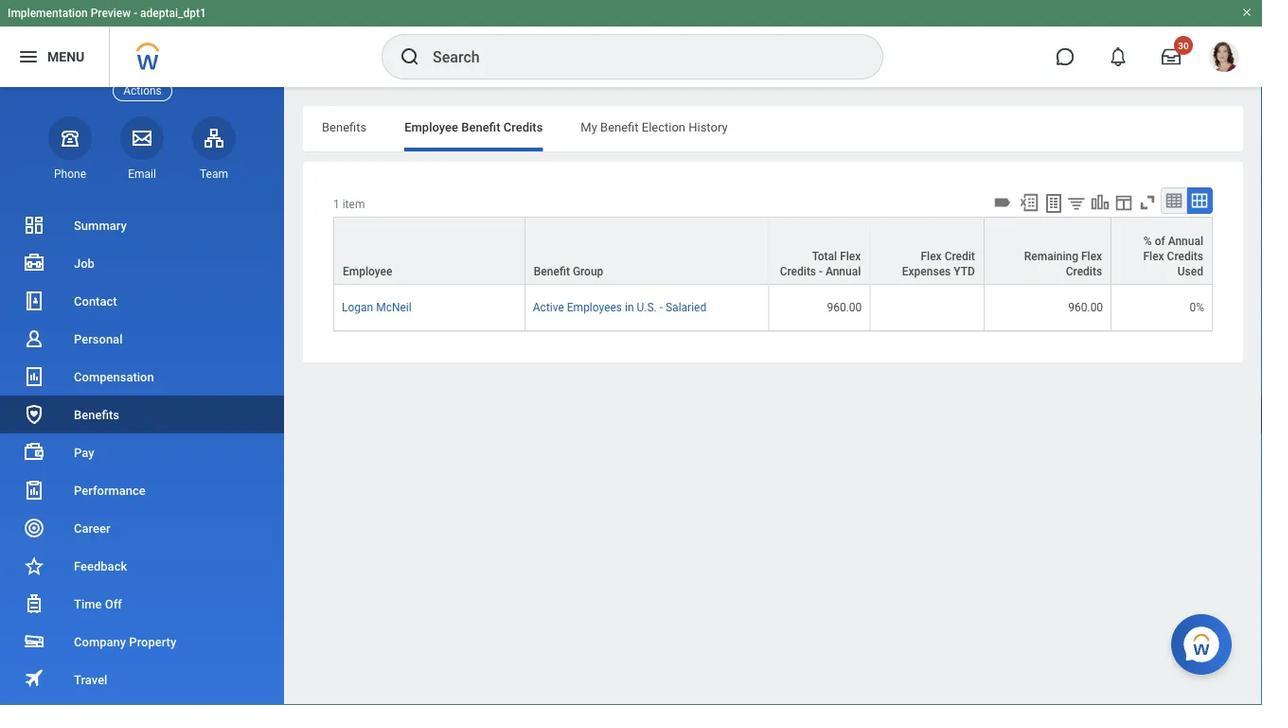 Task type: vqa. For each thing, say whether or not it's contained in the screenshot.
the bottom BENEFITS
yes



Task type: locate. For each thing, give the bounding box(es) containing it.
1 vertical spatial -
[[819, 265, 823, 279]]

960.00 down remaining flex credits
[[1069, 301, 1104, 315]]

2 vertical spatial -
[[660, 301, 663, 315]]

2 row from the top
[[333, 285, 1213, 332]]

summary image
[[23, 214, 45, 237]]

click to view/edit grid preferences image
[[1114, 192, 1135, 213]]

credits left my
[[504, 120, 543, 134]]

2 960.00 from the left
[[1069, 301, 1104, 315]]

feedback image
[[23, 555, 45, 578]]

flex inside the total flex credits - annual
[[840, 250, 861, 263]]

% of annual flex credits used button
[[1112, 218, 1213, 284]]

employee for employee benefit credits
[[405, 120, 458, 134]]

item
[[343, 198, 365, 211]]

u.s.
[[637, 301, 657, 315]]

mcneil
[[376, 301, 412, 315]]

profile logan mcneil image
[[1210, 42, 1240, 76]]

benefits
[[322, 120, 367, 134], [74, 408, 119, 422]]

company property link
[[0, 623, 284, 661]]

credits inside the total flex credits - annual
[[780, 265, 817, 279]]

1 horizontal spatial annual
[[1169, 235, 1204, 248]]

1 row from the top
[[333, 217, 1213, 285]]

- right preview
[[134, 7, 137, 20]]

summary link
[[0, 207, 284, 244]]

-
[[134, 7, 137, 20], [819, 265, 823, 279], [660, 301, 663, 315]]

credits inside remaining flex credits
[[1066, 265, 1103, 279]]

export to excel image
[[1019, 192, 1040, 213]]

- down total
[[819, 265, 823, 279]]

navigation pane region
[[0, 66, 284, 706]]

inbox large image
[[1162, 47, 1181, 66]]

close environment banner image
[[1242, 7, 1253, 18]]

property
[[129, 635, 176, 649]]

toolbar
[[990, 188, 1213, 217]]

contact
[[74, 294, 117, 308]]

phone button
[[48, 116, 92, 182]]

employee inside popup button
[[343, 265, 393, 279]]

employee
[[405, 120, 458, 134], [343, 265, 393, 279]]

phone
[[54, 168, 86, 181]]

tab list
[[303, 106, 1244, 152]]

logan
[[342, 301, 373, 315]]

4 flex from the left
[[1144, 250, 1165, 263]]

job image
[[23, 252, 45, 275]]

2 flex from the left
[[921, 250, 942, 263]]

benefit inside popup button
[[534, 265, 570, 279]]

job link
[[0, 244, 284, 282]]

expand/collapse chart image
[[1090, 192, 1111, 213]]

1 vertical spatial benefits
[[74, 408, 119, 422]]

1 horizontal spatial -
[[660, 301, 663, 315]]

row containing logan mcneil
[[333, 285, 1213, 332]]

employee for employee
[[343, 265, 393, 279]]

1 horizontal spatial benefit
[[534, 265, 570, 279]]

performance
[[74, 484, 146, 498]]

% of annual flex credits used
[[1144, 235, 1204, 279]]

career link
[[0, 510, 284, 548]]

compensation link
[[0, 358, 284, 396]]

row
[[333, 217, 1213, 285], [333, 285, 1213, 332]]

in
[[625, 301, 634, 315]]

1 horizontal spatial 960.00
[[1069, 301, 1104, 315]]

employee down search "image"
[[405, 120, 458, 134]]

personal
[[74, 332, 123, 346]]

mail image
[[131, 127, 153, 149]]

employee benefit credits
[[405, 120, 543, 134]]

annual
[[1169, 235, 1204, 248], [826, 265, 861, 279]]

3 flex from the left
[[1082, 250, 1103, 263]]

personal image
[[23, 328, 45, 350]]

960.00
[[827, 301, 862, 315], [1069, 301, 1104, 315]]

notifications large image
[[1109, 47, 1128, 66]]

total
[[812, 250, 838, 263]]

time off image
[[23, 593, 45, 616]]

career image
[[23, 517, 45, 540]]

logan mcneil link
[[342, 298, 412, 315]]

0 horizontal spatial benefit
[[462, 120, 501, 134]]

employee up logan mcneil link
[[343, 265, 393, 279]]

summary
[[74, 218, 127, 233]]

menu
[[47, 49, 85, 65]]

adeptai_dpt1
[[140, 7, 206, 20]]

1 vertical spatial employee
[[343, 265, 393, 279]]

0 vertical spatial -
[[134, 7, 137, 20]]

total flex credits - annual button
[[770, 218, 870, 284]]

job
[[74, 256, 95, 270]]

%
[[1144, 235, 1153, 248]]

flex right remaining
[[1082, 250, 1103, 263]]

compensation image
[[23, 366, 45, 388]]

0 vertical spatial employee
[[405, 120, 458, 134]]

0 horizontal spatial employee
[[343, 265, 393, 279]]

2 horizontal spatial -
[[819, 265, 823, 279]]

30 button
[[1151, 36, 1194, 78]]

1 flex from the left
[[840, 250, 861, 263]]

select to filter grid data image
[[1067, 193, 1087, 213]]

table image
[[1165, 191, 1184, 210]]

- right u.s.
[[660, 301, 663, 315]]

0 horizontal spatial benefits
[[74, 408, 119, 422]]

benefits up 1 item
[[322, 120, 367, 134]]

960.00 down the total flex credits - annual
[[827, 301, 862, 315]]

cell
[[871, 285, 985, 332]]

travel
[[74, 673, 107, 687]]

0 vertical spatial annual
[[1169, 235, 1204, 248]]

benefit for employee
[[462, 120, 501, 134]]

flex down %
[[1144, 250, 1165, 263]]

my benefit election history
[[581, 120, 728, 134]]

flex up expenses
[[921, 250, 942, 263]]

benefits up pay
[[74, 408, 119, 422]]

implementation preview -   adeptai_dpt1
[[8, 7, 206, 20]]

0 horizontal spatial 960.00
[[827, 301, 862, 315]]

preview
[[91, 7, 131, 20]]

- inside the total flex credits - annual
[[819, 265, 823, 279]]

group
[[573, 265, 604, 279]]

remaining
[[1025, 250, 1079, 263]]

email
[[128, 168, 156, 181]]

credits for remaining flex credits
[[1066, 265, 1103, 279]]

salaried
[[666, 301, 707, 315]]

credits down remaining
[[1066, 265, 1103, 279]]

flex
[[840, 250, 861, 263], [921, 250, 942, 263], [1082, 250, 1103, 263], [1144, 250, 1165, 263]]

benefit group button
[[526, 218, 769, 284]]

travel link
[[0, 661, 284, 699]]

credits for total flex credits - annual
[[780, 265, 817, 279]]

row containing % of annual flex credits used
[[333, 217, 1213, 285]]

annual right of
[[1169, 235, 1204, 248]]

annual inside % of annual flex credits used
[[1169, 235, 1204, 248]]

flex credit expenses ytd button
[[871, 218, 984, 284]]

performance link
[[0, 472, 284, 510]]

my
[[581, 120, 598, 134]]

justify image
[[17, 45, 40, 68]]

company property
[[74, 635, 176, 649]]

flex right total
[[840, 250, 861, 263]]

of
[[1155, 235, 1166, 248]]

credits
[[504, 120, 543, 134], [1168, 250, 1204, 263], [780, 265, 817, 279], [1066, 265, 1103, 279]]

benefit
[[462, 120, 501, 134], [601, 120, 639, 134], [534, 265, 570, 279]]

list
[[0, 207, 284, 706]]

company
[[74, 635, 126, 649]]

email logan mcneil element
[[120, 167, 164, 182]]

1 item
[[333, 198, 365, 211]]

1 horizontal spatial employee
[[405, 120, 458, 134]]

0 horizontal spatial -
[[134, 7, 137, 20]]

1 horizontal spatial benefits
[[322, 120, 367, 134]]

0 horizontal spatial annual
[[826, 265, 861, 279]]

personal link
[[0, 320, 284, 358]]

expenses
[[903, 265, 951, 279]]

company property image
[[23, 631, 45, 654]]

active employees in u.s. - salaried link
[[533, 298, 707, 315]]

annual down total
[[826, 265, 861, 279]]

phone logan mcneil element
[[48, 167, 92, 182]]

credits down total
[[780, 265, 817, 279]]

2 horizontal spatial benefit
[[601, 120, 639, 134]]

search image
[[399, 45, 422, 68]]

credits up used
[[1168, 250, 1204, 263]]

1 vertical spatial annual
[[826, 265, 861, 279]]



Task type: describe. For each thing, give the bounding box(es) containing it.
active employees in u.s. - salaried
[[533, 301, 707, 315]]

flex inside remaining flex credits
[[1082, 250, 1103, 263]]

view team image
[[203, 127, 225, 149]]

feedback
[[74, 559, 127, 574]]

export to worksheets image
[[1043, 192, 1066, 215]]

expand table image
[[1191, 191, 1210, 210]]

credit
[[945, 250, 976, 263]]

pay link
[[0, 434, 284, 472]]

actions
[[123, 84, 162, 98]]

pay
[[74, 446, 94, 460]]

team
[[200, 168, 228, 181]]

email button
[[120, 116, 164, 182]]

benefits inside navigation pane region
[[74, 408, 119, 422]]

used
[[1178, 265, 1204, 279]]

employee button
[[334, 218, 525, 284]]

tag image
[[993, 192, 1014, 213]]

total flex credits - annual
[[780, 250, 861, 279]]

compensation
[[74, 370, 154, 384]]

0 vertical spatial benefits
[[322, 120, 367, 134]]

credits inside % of annual flex credits used
[[1168, 250, 1204, 263]]

contact link
[[0, 282, 284, 320]]

benefits link
[[0, 396, 284, 434]]

election
[[642, 120, 686, 134]]

travel image
[[23, 667, 45, 690]]

remaining flex credits button
[[985, 218, 1111, 284]]

remaining flex credits
[[1025, 250, 1103, 279]]

flex inside flex credit expenses ytd
[[921, 250, 942, 263]]

list containing summary
[[0, 207, 284, 706]]

benefit for my
[[601, 120, 639, 134]]

fullscreen image
[[1138, 192, 1159, 213]]

employees
[[567, 301, 622, 315]]

flex credit expenses ytd
[[903, 250, 976, 279]]

benefit group
[[534, 265, 604, 279]]

tab list containing benefits
[[303, 106, 1244, 152]]

phone image
[[57, 127, 83, 149]]

menu banner
[[0, 0, 1263, 87]]

flex inside % of annual flex credits used
[[1144, 250, 1165, 263]]

30
[[1179, 40, 1190, 51]]

active
[[533, 301, 564, 315]]

career
[[74, 521, 110, 536]]

ytd
[[954, 265, 976, 279]]

1
[[333, 198, 340, 211]]

time off link
[[0, 585, 284, 623]]

off
[[105, 597, 122, 611]]

time
[[74, 597, 102, 611]]

pay image
[[23, 441, 45, 464]]

0%
[[1190, 301, 1205, 315]]

logan mcneil
[[342, 301, 412, 315]]

actions button
[[113, 81, 172, 101]]

implementation
[[8, 7, 88, 20]]

team link
[[192, 116, 236, 182]]

history
[[689, 120, 728, 134]]

time off
[[74, 597, 122, 611]]

1 960.00 from the left
[[827, 301, 862, 315]]

annual inside the total flex credits - annual
[[826, 265, 861, 279]]

- inside "menu" banner
[[134, 7, 137, 20]]

feedback link
[[0, 548, 284, 585]]

Search Workday  search field
[[433, 36, 844, 78]]

benefits image
[[23, 404, 45, 426]]

team logan mcneil element
[[192, 167, 236, 182]]

contact image
[[23, 290, 45, 313]]

credits for employee benefit credits
[[504, 120, 543, 134]]

menu button
[[0, 27, 109, 87]]

performance image
[[23, 479, 45, 502]]



